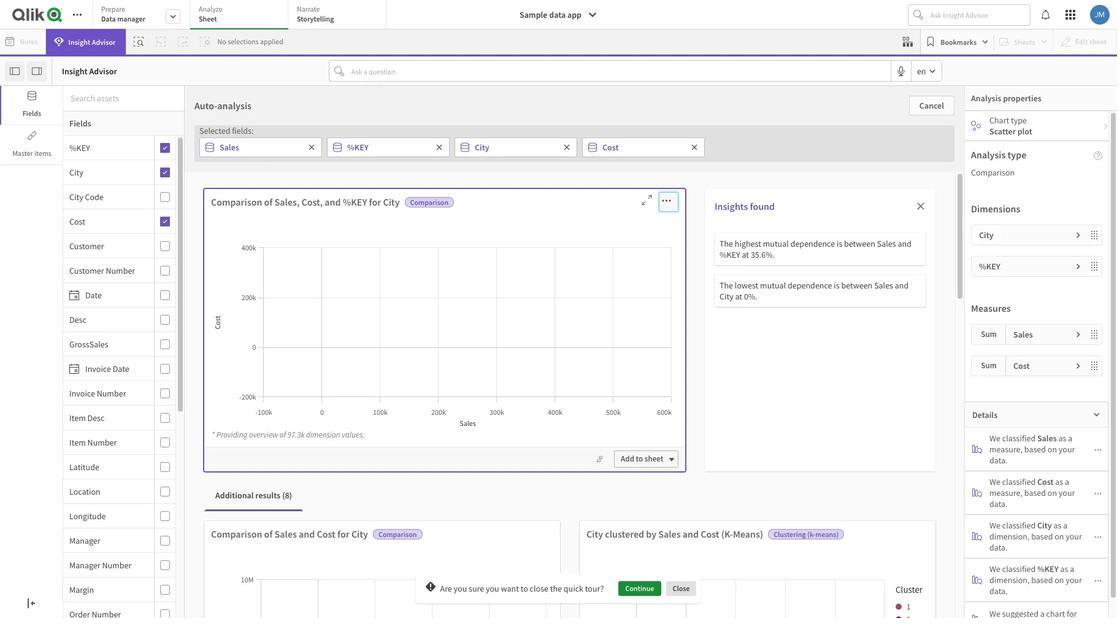 Task type: locate. For each thing, give the bounding box(es) containing it.
mutual inside 'the lowest mutual dependence is between sales and city at 0%.'
[[760, 280, 786, 291]]

number inside manager number menu item
[[102, 559, 131, 570]]

0 horizontal spatial deselect field image
[[436, 144, 443, 151]]

4 data. from the top
[[990, 586, 1008, 597]]

a right we classified city
[[1064, 520, 1068, 531]]

0 vertical spatial small image
[[1075, 362, 1083, 369]]

0 vertical spatial invoice
[[85, 363, 111, 374]]

2 sum from the top
[[982, 360, 997, 371]]

fields
[[23, 109, 41, 118], [69, 118, 91, 129]]

1 vertical spatial of
[[280, 430, 286, 440]]

1 horizontal spatial deselect field image
[[563, 144, 571, 151]]

analysis
[[217, 99, 252, 112]]

longitude button
[[63, 510, 152, 521]]

city code menu item
[[63, 185, 176, 209]]

analysis down scatter
[[972, 149, 1006, 161]]

be
[[564, 418, 573, 429]]

1 dimension, from the top
[[990, 531, 1030, 542]]

0 horizontal spatial the
[[400, 358, 414, 371]]

0 vertical spatial dependence
[[791, 238, 835, 249]]

analyze image
[[973, 444, 983, 454], [973, 488, 983, 498], [973, 575, 983, 585], [973, 614, 983, 618]]

data left app
[[549, 9, 566, 20]]

invoice date
[[85, 363, 129, 374]]

grosssales button
[[63, 338, 152, 350]]

dependence up 'the lowest mutual dependence is between sales and city at 0%.'
[[791, 238, 835, 249]]

save
[[427, 416, 444, 427]]

1 horizontal spatial sheet.
[[548, 435, 570, 446]]

0 vertical spatial mutual
[[763, 238, 789, 249]]

hide assets image
[[10, 66, 20, 76]]

deselect field image
[[308, 144, 315, 151], [563, 144, 571, 151]]

1 vertical spatial is
[[834, 280, 840, 291]]

insights down directly
[[381, 400, 409, 411]]

3 classified from the top
[[1003, 520, 1036, 531]]

1 measure, from the top
[[990, 444, 1023, 455]]

*
[[212, 430, 215, 440]]

based up we classified city
[[1025, 487, 1046, 498]]

1 as a dimension, based on your data. from the top
[[990, 520, 1083, 553]]

. left any
[[597, 400, 599, 411]]

manager down longitude
[[69, 535, 100, 546]]

1 horizontal spatial .
[[597, 400, 599, 411]]

1 customer from the top
[[69, 240, 104, 251]]

1 we from the top
[[990, 433, 1001, 444]]

comparison of sales and cost for city
[[211, 528, 368, 540]]

2 deselect field image from the left
[[691, 144, 698, 151]]

dimension,
[[990, 531, 1030, 542], [990, 574, 1030, 586]]

using
[[601, 383, 620, 394]]

at
[[742, 249, 749, 260], [736, 291, 743, 302]]

as a measure, based on your data. up we classified cost
[[990, 433, 1076, 466]]

classified down we classified cost
[[1003, 520, 1036, 531]]

based down we classified city
[[1032, 574, 1053, 586]]

0 vertical spatial new
[[703, 358, 721, 371]]

0 vertical spatial for
[[369, 196, 381, 208]]

choose an option below to get started adding to this sheet...
[[375, 217, 743, 236]]

prepare
[[101, 4, 125, 14]]

sum button for sales
[[972, 325, 1007, 344]]

4 we from the top
[[990, 563, 1001, 574]]

sheet right edit
[[717, 384, 735, 395]]

2 vertical spatial new
[[707, 418, 722, 429]]

1 vertical spatial at
[[736, 291, 743, 302]]

desc menu item
[[63, 307, 176, 332]]

the right the close
[[550, 583, 562, 594]]

the left lowest
[[720, 280, 733, 291]]

as a measure, based on your data. up we classified city
[[990, 476, 1076, 509]]

dependence inside the highest mutual dependence is between sales and %key at 35.6%.
[[791, 238, 835, 249]]

0 horizontal spatial this
[[425, 435, 438, 446]]

%key inside '%key' menu item
[[69, 142, 90, 153]]

1 data. from the top
[[990, 455, 1008, 466]]

1 vertical spatial desc
[[87, 412, 105, 423]]

city
[[475, 142, 490, 153], [69, 167, 83, 178], [69, 191, 83, 202], [383, 196, 400, 208], [980, 230, 994, 241], [720, 291, 734, 302], [1038, 520, 1052, 531], [352, 528, 368, 540], [587, 528, 603, 540]]

number for manager number
[[102, 559, 131, 570]]

analysis
[[972, 93, 1002, 104], [972, 149, 1006, 161]]

dependence inside 'the lowest mutual dependence is between sales and city at 0%.'
[[788, 280, 833, 291]]

0 vertical spatial as a measure, based on your data.
[[990, 433, 1076, 466]]

prepare data manager
[[101, 4, 145, 23]]

small image
[[1103, 123, 1110, 130], [1075, 231, 1083, 239], [1075, 263, 1083, 270], [1075, 331, 1083, 338], [1095, 446, 1102, 454], [1095, 490, 1102, 497], [1095, 533, 1102, 541]]

0 vertical spatial manager
[[69, 535, 100, 546]]

by
[[646, 528, 657, 540]]

type right chart
[[1011, 115, 1027, 126]]

and inside to start creating visualizations and build your new sheet.
[[741, 401, 755, 412]]

1 horizontal spatial this
[[607, 418, 620, 429]]

2 horizontal spatial for
[[411, 400, 421, 411]]

longitude menu item
[[63, 504, 176, 528]]

location menu item
[[63, 479, 176, 504]]

1 vertical spatial manager
[[69, 559, 100, 570]]

menu
[[63, 136, 185, 618]]

sheet. down can
[[548, 435, 570, 446]]

to left start
[[745, 383, 753, 394]]

sheet...
[[698, 217, 743, 236]]

a right we classified cost
[[1065, 476, 1070, 487]]

date down grosssales menu item
[[113, 363, 129, 374]]

sheet. inside . save any insights you discover to this sheet.
[[440, 435, 462, 446]]

cost
[[603, 142, 619, 153], [69, 216, 85, 227], [1014, 360, 1030, 371], [1038, 476, 1054, 487], [317, 528, 336, 540], [701, 528, 720, 540]]

sheet. for analytics
[[724, 418, 746, 429]]

advisor down data
[[92, 37, 116, 46]]

0 vertical spatial insight
[[68, 37, 90, 46]]

grosssales menu item
[[63, 332, 176, 357]]

0 vertical spatial the
[[400, 358, 414, 371]]

auto-
[[195, 99, 217, 112]]

1 move image from the top
[[1090, 230, 1102, 240]]

a for we classified sales
[[1069, 433, 1073, 444]]

on for we classified sales
[[1048, 444, 1058, 455]]

. any found insights can be saved to this sheet.
[[497, 400, 620, 446]]

tab list
[[92, 0, 391, 31]]

latitude menu item
[[63, 455, 176, 479]]

analyze image for we classified sales
[[973, 444, 983, 454]]

2 vertical spatial of
[[264, 528, 273, 540]]

insight advisor down insight advisor dropdown button
[[62, 65, 117, 76]]

explore for explore the data
[[366, 358, 398, 371]]

2 the from the top
[[720, 280, 733, 291]]

2 master items button from the left
[[1, 126, 63, 164]]

1 vertical spatial dependence
[[788, 280, 833, 291]]

of left 97.3k
[[280, 430, 286, 440]]

1 vertical spatial advisor
[[89, 65, 117, 76]]

1 vertical spatial .
[[423, 416, 426, 427]]

2 vertical spatial the
[[550, 583, 562, 594]]

. inside . any found insights can be saved to this sheet.
[[597, 400, 599, 411]]

0 vertical spatial customer
[[69, 240, 104, 251]]

desc down invoice number at bottom
[[87, 412, 105, 423]]

0 vertical spatial dimension,
[[990, 531, 1030, 542]]

we down we classified cost
[[990, 520, 1001, 531]]

type down 'plot'
[[1008, 149, 1027, 161]]

2 analyze image from the top
[[973, 488, 983, 498]]

data. up we classified cost
[[990, 455, 1008, 466]]

your right we classified %key
[[1066, 574, 1083, 586]]

4 classified from the top
[[1003, 563, 1036, 574]]

at inside the highest mutual dependence is between sales and %key at 35.6%.
[[742, 249, 749, 260]]

your right we classified cost
[[1059, 487, 1076, 498]]

measure,
[[990, 444, 1023, 455], [990, 487, 1023, 498]]

the inside the highest mutual dependence is between sales and %key at 35.6%.
[[720, 238, 733, 249]]

number for item number
[[87, 437, 117, 448]]

1 move image from the top
[[1090, 330, 1102, 339]]

as a dimension, based on your data.
[[990, 520, 1083, 553], [990, 563, 1083, 597]]

new right create
[[703, 358, 721, 371]]

move image for %key
[[1090, 261, 1102, 271]]

sheet. down visualizations
[[724, 418, 746, 429]]

2 dimension, from the top
[[990, 574, 1030, 586]]

deselect field image
[[436, 144, 443, 151], [691, 144, 698, 151]]

number inside customer number menu item
[[106, 265, 135, 276]]

data. for we classified sales
[[990, 455, 1008, 466]]

your inside to start creating visualizations and build your new sheet.
[[689, 418, 705, 429]]

0 horizontal spatial date
[[85, 289, 102, 300]]

item for item number
[[69, 437, 86, 448]]

0 vertical spatial move image
[[1090, 230, 1102, 240]]

desc up grosssales
[[69, 314, 86, 325]]

invoice for invoice date
[[85, 363, 111, 374]]

deselect field image for sales
[[308, 144, 315, 151]]

sum button up details
[[972, 356, 1007, 376]]

1 vertical spatial mutual
[[760, 280, 786, 291]]

add to sheet
[[621, 454, 664, 464]]

%key menu item
[[63, 136, 176, 160]]

ask insight advisor
[[526, 401, 589, 411]]

1 vertical spatial move image
[[1090, 361, 1102, 371]]

city menu item
[[63, 160, 176, 185]]

insight advisor button
[[46, 29, 126, 55]]

date button
[[63, 289, 152, 300]]

2 as a dimension, based on your data. from the top
[[990, 563, 1083, 597]]

found right insights
[[750, 200, 775, 212]]

mutual for 0%.
[[760, 280, 786, 291]]

the right in
[[570, 383, 582, 394]]

city clustered by sales and cost (k-means)
[[587, 528, 764, 540]]

dimension, down we classified city
[[990, 574, 1030, 586]]

properties
[[1004, 93, 1042, 104]]

date inside menu item
[[85, 289, 102, 300]]

manager menu item
[[63, 528, 176, 553]]

on for we classified %key
[[1055, 574, 1065, 586]]

0 vertical spatial of
[[264, 196, 273, 208]]

sum button for cost
[[972, 356, 1007, 376]]

1 analysis from the top
[[972, 93, 1002, 104]]

0 vertical spatial is
[[837, 238, 843, 249]]

found down find
[[497, 418, 519, 429]]

2 classified from the top
[[1003, 476, 1036, 487]]

1 vertical spatial move image
[[1090, 261, 1102, 271]]

0 vertical spatial sum button
[[972, 325, 1007, 344]]

2 as a measure, based on your data. from the top
[[990, 476, 1076, 509]]

between inside 'the lowest mutual dependence is between sales and city at 0%.'
[[842, 280, 873, 291]]

sure
[[469, 583, 484, 594]]

between
[[845, 238, 876, 249], [842, 280, 873, 291]]

sheet. inside to start creating visualizations and build your new sheet.
[[724, 418, 746, 429]]

data. down we classified %key
[[990, 586, 1008, 597]]

is for the lowest mutual dependence is between sales and city at 0%.
[[834, 280, 840, 291]]

insight advisor inside insight advisor dropdown button
[[68, 37, 116, 46]]

to inside button
[[636, 454, 643, 464]]

1 item from the top
[[69, 412, 86, 423]]

1 vertical spatial item
[[69, 437, 86, 448]]

date inside menu item
[[113, 363, 129, 374]]

insights down ask
[[520, 418, 548, 429]]

1 vertical spatial explore
[[337, 383, 364, 394]]

item up item number
[[69, 412, 86, 423]]

0 horizontal spatial .
[[423, 416, 426, 427]]

classified for %key
[[1003, 563, 1036, 574]]

0 vertical spatial the
[[720, 238, 733, 249]]

1 vertical spatial insight
[[62, 65, 88, 76]]

2 move image from the top
[[1090, 261, 1102, 271]]

sheet inside button
[[645, 454, 664, 464]]

deselect field image for cost
[[691, 144, 698, 151]]

saved
[[575, 418, 596, 429]]

your right we classified sales
[[1059, 444, 1076, 455]]

. inside . save any insights you discover to this sheet.
[[423, 416, 426, 427]]

type for chart
[[1011, 115, 1027, 126]]

item desc menu item
[[63, 406, 176, 430]]

. for question?
[[597, 400, 599, 411]]

0 vertical spatial found
[[750, 200, 775, 212]]

0 vertical spatial at
[[742, 249, 749, 260]]

2 horizontal spatial the
[[570, 383, 582, 394]]

0 horizontal spatial deselect field image
[[308, 144, 315, 151]]

1 vertical spatial date
[[113, 363, 129, 374]]

0 horizontal spatial sheet.
[[440, 435, 462, 446]]

invoice up item desc at left
[[69, 388, 95, 399]]

fields up '%key' button
[[69, 118, 91, 129]]

1 analyze image from the top
[[973, 444, 983, 454]]

between for the highest mutual dependence is between sales and %key at 35.6%.
[[845, 238, 876, 249]]

measure, up we classified cost
[[990, 444, 1023, 455]]

0 vertical spatial .
[[597, 400, 599, 411]]

1 vertical spatial dimension,
[[990, 574, 1030, 586]]

move image
[[1090, 230, 1102, 240], [1090, 261, 1102, 271]]

deselect field image for %key
[[436, 144, 443, 151]]

insights inside explore your data directly or let qlik generate insights for you with
[[381, 400, 409, 411]]

as a dimension, based on your data. for city
[[990, 520, 1083, 553]]

classified for cost
[[1003, 476, 1036, 487]]

number inside item number menu item
[[87, 437, 117, 448]]

to right saved
[[598, 418, 605, 429]]

1 vertical spatial the
[[720, 280, 733, 291]]

invoice inside menu item
[[85, 363, 111, 374]]

fields up master items
[[23, 109, 41, 118]]

auto-analysis
[[195, 99, 252, 112]]

2 vertical spatial advisor
[[564, 401, 589, 411]]

sheet
[[717, 384, 735, 395], [645, 454, 664, 464]]

2 horizontal spatial sheet.
[[724, 418, 746, 429]]

1 vertical spatial sheet
[[645, 454, 664, 464]]

move image
[[1090, 330, 1102, 339], [1090, 361, 1102, 371]]

. left save
[[423, 416, 426, 427]]

advisor up be
[[564, 401, 589, 411]]

2 move image from the top
[[1090, 361, 1102, 371]]

a right we classified sales
[[1069, 433, 1073, 444]]

insights down "generate"
[[339, 435, 367, 446]]

lowest
[[735, 280, 759, 291]]

analysis up chart
[[972, 93, 1002, 104]]

no
[[218, 37, 226, 46]]

2 manager from the top
[[69, 559, 100, 570]]

dependence down the highest mutual dependence is between sales and %key at 35.6%.
[[788, 280, 833, 291]]

mutual
[[763, 238, 789, 249], [760, 280, 786, 291]]

option
[[442, 217, 483, 236]]

as right we classified %key
[[1061, 563, 1069, 574]]

manager up the margin
[[69, 559, 100, 570]]

1 vertical spatial for
[[411, 400, 421, 411]]

advisor down insight advisor dropdown button
[[89, 65, 117, 76]]

customer up date button at the left of page
[[69, 265, 104, 276]]

for
[[369, 196, 381, 208], [411, 400, 421, 411], [338, 528, 350, 540]]

date down "customer number"
[[85, 289, 102, 300]]

1 vertical spatial as a measure, based on your data.
[[990, 476, 1076, 509]]

find new insights in the data using
[[497, 383, 620, 394]]

this down any
[[607, 418, 620, 429]]

deselect field image for city
[[563, 144, 571, 151]]

the inside 'the lowest mutual dependence is between sales and city at 0%.'
[[720, 280, 733, 291]]

the down sheet...
[[720, 238, 733, 249]]

at inside 'the lowest mutual dependence is between sales and city at 0%.'
[[736, 291, 743, 302]]

new right find
[[515, 383, 530, 394]]

new down visualizations
[[707, 418, 722, 429]]

0 vertical spatial move image
[[1090, 330, 1102, 339]]

classified up we classified cost
[[1003, 433, 1036, 444]]

2 sum button from the top
[[972, 356, 1007, 376]]

1 as a measure, based on your data. from the top
[[990, 433, 1076, 466]]

sum
[[982, 329, 997, 339], [982, 360, 997, 371]]

location
[[69, 486, 100, 497]]

sales,
[[275, 196, 300, 208]]

is inside 'the lowest mutual dependence is between sales and city at 0%.'
[[834, 280, 840, 291]]

choose an option below to get started adding to this sheet... application
[[0, 0, 1118, 618]]

2 customer from the top
[[69, 265, 104, 276]]

1 vertical spatial measure,
[[990, 487, 1023, 498]]

number down manager menu item
[[102, 559, 131, 570]]

is
[[837, 238, 843, 249], [834, 280, 840, 291]]

2 we from the top
[[990, 476, 1001, 487]]

jeremy miller image
[[1091, 5, 1110, 25]]

your up "generate"
[[365, 383, 382, 394]]

data. down we classified city
[[990, 542, 1008, 553]]

dimension, for we classified %key
[[990, 574, 1030, 586]]

add
[[621, 454, 635, 464]]

2 vertical spatial insight
[[540, 401, 562, 411]]

sample
[[520, 9, 548, 20]]

1 horizontal spatial date
[[113, 363, 129, 374]]

0%.
[[744, 291, 758, 302]]

0 vertical spatial date
[[85, 289, 102, 300]]

1 vertical spatial between
[[842, 280, 873, 291]]

tab list inside 'choose an option below to get started adding to this sheet...' application
[[92, 0, 391, 31]]

sheet.
[[724, 418, 746, 429], [440, 435, 462, 446], [548, 435, 570, 446]]

this down save
[[425, 435, 438, 446]]

explore inside explore your data directly or let qlik generate insights for you with
[[337, 383, 364, 394]]

1 deselect field image from the left
[[436, 144, 443, 151]]

any
[[601, 400, 614, 411]]

2 data. from the top
[[990, 498, 1008, 509]]

97.3k
[[288, 430, 305, 440]]

1 vertical spatial small image
[[1094, 411, 1101, 419]]

date menu item
[[63, 283, 176, 307]]

scatter chart image
[[972, 121, 981, 131]]

analyze
[[199, 4, 222, 14]]

en
[[917, 65, 926, 76]]

below
[[486, 217, 523, 236]]

based for %key
[[1032, 574, 1053, 586]]

and inside 'the lowest mutual dependence is between sales and city at 0%.'
[[895, 280, 909, 291]]

to right discover
[[416, 435, 423, 446]]

mutual inside the highest mutual dependence is between sales and %key at 35.6%.
[[763, 238, 789, 249]]

1 vertical spatial invoice
[[69, 388, 95, 399]]

as right we classified cost
[[1056, 476, 1064, 487]]

you left with
[[422, 400, 436, 411]]

2 vertical spatial this
[[425, 435, 438, 446]]

dependence
[[791, 238, 835, 249], [788, 280, 833, 291]]

0 vertical spatial advisor
[[92, 37, 116, 46]]

on for we classified cost
[[1048, 487, 1058, 498]]

any
[[446, 416, 459, 427]]

move image for city
[[1090, 230, 1102, 240]]

1 horizontal spatial deselect field image
[[691, 144, 698, 151]]

visualizations
[[690, 401, 739, 412]]

scatter
[[990, 126, 1016, 137]]

of left sales,
[[264, 196, 273, 208]]

1 vertical spatial found
[[497, 418, 519, 429]]

1 deselect field image from the left
[[308, 144, 315, 151]]

customer menu item
[[63, 234, 176, 258]]

0 horizontal spatial explore
[[337, 383, 364, 394]]

margin button
[[63, 584, 152, 595]]

type for analysis
[[1008, 149, 1027, 161]]

data. for we classified cost
[[990, 498, 1008, 509]]

type inside chart type scatter plot
[[1011, 115, 1027, 126]]

your
[[365, 383, 382, 394], [689, 418, 705, 429], [1059, 444, 1076, 455], [1059, 487, 1076, 498], [1066, 531, 1083, 542], [1066, 574, 1083, 586]]

a right we classified %key
[[1070, 563, 1075, 574]]

1 vertical spatial new
[[515, 383, 530, 394]]

invoice inside menu item
[[69, 388, 95, 399]]

menu containing %key
[[63, 136, 185, 618]]

let
[[439, 383, 448, 394]]

tab list containing prepare
[[92, 0, 391, 31]]

insights inside . any found insights can be saved to this sheet.
[[520, 418, 548, 429]]

0 vertical spatial as a dimension, based on your data.
[[990, 520, 1083, 553]]

based for sales
[[1025, 444, 1046, 455]]

(k-
[[722, 528, 733, 540]]

0 vertical spatial insight advisor
[[68, 37, 116, 46]]

1 manager from the top
[[69, 535, 100, 546]]

0 horizontal spatial sheet
[[645, 454, 664, 464]]

we down details
[[990, 433, 1001, 444]]

manager
[[69, 535, 100, 546], [69, 559, 100, 570]]

of for sales
[[264, 528, 273, 540]]

is down the highest mutual dependence is between sales and %key at 35.6%.
[[834, 280, 840, 291]]

0 vertical spatial analysis
[[972, 93, 1002, 104]]

comparison
[[972, 167, 1015, 178], [211, 196, 262, 208], [410, 198, 449, 207], [211, 528, 262, 540], [379, 530, 417, 539]]

as a dimension, based on your data. down we classified city
[[990, 563, 1083, 597]]

2 analysis from the top
[[972, 149, 1006, 161]]

%key button
[[63, 142, 152, 153]]

1 sum from the top
[[982, 329, 997, 339]]

additional
[[215, 490, 254, 501]]

customer for customer
[[69, 240, 104, 251]]

number up latitude button
[[87, 437, 117, 448]]

item for item desc
[[69, 412, 86, 423]]

analyze image for we classified %key
[[973, 575, 983, 585]]

items
[[34, 149, 51, 158]]

based up we classified cost
[[1025, 444, 1046, 455]]

dependence for 0%.
[[788, 280, 833, 291]]

0 horizontal spatial for
[[338, 528, 350, 540]]

insights inside . save any insights you discover to this sheet.
[[339, 435, 367, 446]]

1 vertical spatial as a dimension, based on your data.
[[990, 563, 1083, 597]]

have
[[523, 358, 544, 371]]

3 we from the top
[[990, 520, 1001, 531]]

2 item from the top
[[69, 437, 86, 448]]

data left using
[[583, 383, 599, 394]]

measure, up we classified city
[[990, 487, 1023, 498]]

. for data
[[423, 416, 426, 427]]

small image
[[1075, 362, 1083, 369], [1094, 411, 1101, 419], [1095, 577, 1102, 584]]

%key inside the highest mutual dependence is between sales and %key at 35.6%.
[[720, 249, 741, 260]]

your for we classified %key
[[1066, 574, 1083, 586]]

0 horizontal spatial fields
[[23, 109, 41, 118]]

analysis for analysis properties
[[972, 93, 1002, 104]]

1 vertical spatial sum
[[982, 360, 997, 371]]

2 deselect field image from the left
[[563, 144, 571, 151]]

as a dimension, based on your data. for %key
[[990, 563, 1083, 597]]

1 the from the top
[[720, 238, 733, 249]]

you inside explore your data directly or let qlik generate insights for you with
[[422, 400, 436, 411]]

we
[[990, 433, 1001, 444], [990, 476, 1001, 487], [990, 520, 1001, 531], [990, 563, 1001, 574]]

cost,
[[302, 196, 323, 208]]

0 vertical spatial explore
[[366, 358, 398, 371]]

1 vertical spatial insight advisor
[[62, 65, 117, 76]]

item up "latitude"
[[69, 437, 86, 448]]

sheet. for data
[[440, 435, 462, 446]]

1 vertical spatial sum button
[[972, 356, 1007, 376]]

close
[[530, 583, 549, 594]]

sheet. down any
[[440, 435, 462, 446]]

1 vertical spatial this
[[607, 418, 620, 429]]

dimension, right analyze icon
[[990, 531, 1030, 542]]

code
[[85, 191, 104, 202]]

classified for sales
[[1003, 433, 1036, 444]]

0 horizontal spatial desc
[[69, 314, 86, 325]]

margin menu item
[[63, 578, 176, 602]]

2 measure, from the top
[[990, 487, 1023, 498]]

we down we classified city
[[990, 563, 1001, 574]]

0 vertical spatial measure,
[[990, 444, 1023, 455]]

1 horizontal spatial found
[[750, 200, 775, 212]]

to right add
[[636, 454, 643, 464]]

smart search image
[[134, 37, 144, 47]]

measure, for we classified sales
[[990, 444, 1023, 455]]

as right we classified city
[[1054, 520, 1062, 531]]

1 sum button from the top
[[972, 325, 1007, 344]]

sales
[[220, 142, 239, 153], [877, 238, 896, 249], [875, 280, 894, 291], [1014, 329, 1033, 340], [1038, 433, 1057, 444], [275, 528, 297, 540], [659, 528, 681, 540]]

between for the lowest mutual dependence is between sales and city at 0%.
[[842, 280, 873, 291]]

invoice number button
[[63, 388, 152, 399]]

invoice for invoice number
[[69, 388, 95, 399]]

mutual right '0%.'
[[760, 280, 786, 291]]

your right we classified city
[[1066, 531, 1083, 542]]

move image for sales
[[1090, 330, 1102, 339]]

at left '0%.'
[[736, 291, 743, 302]]

sum up details
[[982, 360, 997, 371]]

0 vertical spatial type
[[1011, 115, 1027, 126]]

at for %key
[[742, 249, 749, 260]]

1 vertical spatial type
[[1008, 149, 1027, 161]]

between inside the highest mutual dependence is between sales and %key at 35.6%.
[[845, 238, 876, 249]]

1 classified from the top
[[1003, 433, 1036, 444]]

of for sales,
[[264, 196, 273, 208]]

3 analyze image from the top
[[973, 575, 983, 585]]

order number menu item
[[63, 602, 176, 618]]

2 horizontal spatial this
[[672, 217, 695, 236]]

advisor
[[92, 37, 116, 46], [89, 65, 117, 76], [564, 401, 589, 411]]

0 vertical spatial sheet
[[717, 384, 735, 395]]

mutual right highest
[[763, 238, 789, 249]]

dimensions
[[972, 203, 1021, 215]]

3 data. from the top
[[990, 542, 1008, 553]]

manager number menu item
[[63, 553, 176, 578]]

more image
[[657, 195, 677, 207]]

as for city
[[1054, 520, 1062, 531]]

invoice up invoice number at bottom
[[85, 363, 111, 374]]

your inside explore your data directly or let qlik generate insights for you with
[[365, 383, 382, 394]]

number inside invoice number menu item
[[97, 388, 126, 399]]

sum button down measures
[[972, 325, 1007, 344]]

number down invoice date button
[[97, 388, 126, 399]]

customer
[[69, 240, 104, 251], [69, 265, 104, 276]]

is inside the highest mutual dependence is between sales and %key at 35.6%.
[[837, 238, 843, 249]]

we up we classified city
[[990, 476, 1001, 487]]

you right sure
[[486, 583, 499, 594]]

0 vertical spatial item
[[69, 412, 86, 423]]



Task type: describe. For each thing, give the bounding box(es) containing it.
get
[[542, 217, 561, 236]]

to left get
[[526, 217, 539, 236]]

on for we classified city
[[1055, 531, 1065, 542]]

item number menu item
[[63, 430, 176, 455]]

a for we classified city
[[1064, 520, 1068, 531]]

qlik
[[450, 383, 464, 394]]

hide properties image
[[32, 66, 42, 76]]

manager number button
[[63, 559, 152, 570]]

latitude
[[69, 461, 99, 472]]

add to sheet button
[[614, 451, 679, 468]]

this inside . any found insights can be saved to this sheet.
[[607, 418, 620, 429]]

new for create
[[703, 358, 721, 371]]

data up or
[[416, 358, 435, 371]]

sample data app
[[520, 9, 582, 20]]

app
[[568, 9, 582, 20]]

(k-
[[808, 530, 816, 539]]

. save any insights you discover to this sheet.
[[339, 416, 462, 446]]

analysis properties
[[972, 93, 1042, 104]]

analysis for analysis type
[[972, 149, 1006, 161]]

based for city
[[1032, 531, 1053, 542]]

your for we classified cost
[[1059, 487, 1076, 498]]

city code
[[69, 191, 104, 202]]

full screen image
[[637, 194, 657, 206]]

analytics
[[723, 358, 761, 371]]

you right are
[[454, 583, 467, 594]]

we for we classified city
[[990, 520, 1001, 531]]

mutual for 35.6%.
[[763, 238, 789, 249]]

invoice number menu item
[[63, 381, 176, 406]]

applied
[[260, 37, 284, 46]]

longitude
[[69, 510, 106, 521]]

move image for cost
[[1090, 361, 1102, 371]]

this inside . save any insights you discover to this sheet.
[[425, 435, 438, 446]]

selected
[[199, 125, 230, 136]]

close
[[673, 583, 690, 593]]

can
[[550, 418, 563, 429]]

sheet. inside . any found insights can be saved to this sheet.
[[548, 435, 570, 446]]

directly
[[401, 383, 428, 394]]

details
[[973, 409, 998, 420]]

found inside . any found insights can be saved to this sheet.
[[497, 418, 519, 429]]

item number button
[[63, 437, 152, 448]]

insight inside dropdown button
[[68, 37, 90, 46]]

results
[[256, 490, 281, 501]]

menu inside 'choose an option below to get started adding to this sheet...' application
[[63, 136, 185, 618]]

clustered
[[605, 528, 644, 540]]

sum for cost
[[982, 360, 997, 371]]

your for we classified sales
[[1059, 444, 1076, 455]]

dimension
[[306, 430, 340, 440]]

item number
[[69, 437, 117, 448]]

manager for manager number
[[69, 559, 100, 570]]

manager button
[[63, 535, 152, 546]]

to inside alert
[[521, 583, 528, 594]]

generate
[[348, 400, 379, 411]]

clustering (k-means)
[[774, 530, 839, 539]]

customer number
[[69, 265, 135, 276]]

invoice date menu item
[[63, 357, 176, 381]]

number for customer number
[[106, 265, 135, 276]]

small image for cost
[[1075, 362, 1083, 369]]

overview
[[249, 430, 278, 440]]

edit image
[[687, 384, 701, 395]]

are
[[440, 583, 452, 594]]

the for the highest mutual dependence is between sales and %key at 35.6%.
[[720, 238, 733, 249]]

bookmarks
[[941, 37, 977, 46]]

manager for manager
[[69, 535, 100, 546]]

based for cost
[[1025, 487, 1046, 498]]

we for we classified %key
[[990, 563, 1001, 574]]

as for %key
[[1061, 563, 1069, 574]]

selections
[[228, 37, 259, 46]]

1 horizontal spatial desc
[[87, 412, 105, 423]]

as for sales
[[1059, 433, 1067, 444]]

explore for explore your data directly or let qlik generate insights for you with
[[337, 383, 364, 394]]

1 vertical spatial the
[[570, 383, 582, 394]]

have a question?
[[523, 358, 595, 371]]

comparison of sales, cost, and %key for city
[[211, 196, 400, 208]]

35.6%.
[[751, 249, 775, 260]]

customer number menu item
[[63, 258, 176, 283]]

customer for customer number
[[69, 265, 104, 276]]

or
[[430, 383, 437, 394]]

as a measure, based on your data. for sales
[[990, 433, 1076, 466]]

ask
[[526, 401, 538, 411]]

bookmarks button
[[924, 32, 992, 52]]

advisor inside dropdown button
[[92, 37, 116, 46]]

a for we classified cost
[[1065, 476, 1070, 487]]

to down more icon in the top of the page
[[656, 217, 669, 236]]

in
[[561, 383, 568, 394]]

the inside alert
[[550, 583, 562, 594]]

dependence for 35.6%.
[[791, 238, 835, 249]]

analyze image for we classified cost
[[973, 488, 983, 498]]

0 vertical spatial desc
[[69, 314, 86, 325]]

to inside . save any insights you discover to this sheet.
[[416, 435, 423, 446]]

data inside button
[[549, 9, 566, 20]]

insights found
[[715, 200, 775, 212]]

selections tool image
[[904, 37, 913, 47]]

started
[[564, 217, 608, 236]]

means)
[[816, 530, 839, 539]]

we for we classified sales
[[990, 433, 1001, 444]]

cost inside cost menu item
[[69, 216, 85, 227]]

data
[[101, 14, 116, 23]]

1 horizontal spatial fields
[[69, 118, 91, 129]]

location button
[[63, 486, 152, 497]]

discover
[[384, 435, 414, 446]]

sales inside 'the lowest mutual dependence is between sales and city at 0%.'
[[875, 280, 894, 291]]

the for the lowest mutual dependence is between sales and city at 0%.
[[720, 280, 733, 291]]

2 vertical spatial for
[[338, 528, 350, 540]]

customer button
[[63, 240, 152, 251]]

we classified cost
[[990, 476, 1054, 487]]

are you sure you want to close the quick tour?
[[440, 583, 604, 594]]

cost menu item
[[63, 209, 176, 234]]

margin
[[69, 584, 94, 595]]

data inside explore your data directly or let qlik generate insights for you with
[[383, 383, 399, 394]]

selected fields:
[[199, 125, 254, 136]]

at for city
[[736, 291, 743, 302]]

data. for we classified city
[[990, 542, 1008, 553]]

new inside to start creating visualizations and build your new sheet.
[[707, 418, 722, 429]]

providing
[[216, 430, 248, 440]]

city button
[[63, 167, 152, 178]]

manager
[[117, 14, 145, 23]]

as a measure, based on your data. for cost
[[990, 476, 1076, 509]]

to inside to start creating visualizations and build your new sheet.
[[745, 383, 753, 394]]

edit
[[701, 384, 715, 395]]

your for we classified city
[[1066, 531, 1083, 542]]

small image for details
[[1094, 411, 1101, 419]]

customer number button
[[63, 265, 152, 276]]

use
[[664, 383, 679, 394]]

no selections applied
[[218, 37, 284, 46]]

en button
[[912, 61, 942, 81]]

we classified city
[[990, 520, 1052, 531]]

analyze image
[[973, 531, 983, 541]]

1 master items button from the left
[[0, 126, 63, 164]]

help image
[[1094, 152, 1103, 160]]

2 vertical spatial small image
[[1095, 577, 1102, 584]]

continue button
[[619, 581, 661, 596]]

create
[[674, 358, 701, 371]]

we for we classified cost
[[990, 476, 1001, 487]]

sum for sales
[[982, 329, 997, 339]]

4 analyze image from the top
[[973, 614, 983, 618]]

is for the highest mutual dependence is between sales and %key at 35.6%.
[[837, 238, 843, 249]]

insights left in
[[532, 383, 560, 394]]

start
[[754, 383, 771, 394]]

build
[[756, 401, 775, 412]]

master items
[[12, 149, 51, 158]]

a right have
[[546, 358, 551, 371]]

(8)
[[282, 490, 292, 501]]

values.
[[342, 430, 365, 440]]

Search assets text field
[[63, 87, 185, 109]]

data. for we classified %key
[[990, 586, 1008, 597]]

creating
[[659, 401, 689, 412]]

master
[[12, 149, 33, 158]]

to inside . any found insights can be saved to this sheet.
[[598, 418, 605, 429]]

0 vertical spatial this
[[672, 217, 695, 236]]

to start creating visualizations and build your new sheet.
[[659, 383, 775, 429]]

fields:
[[232, 125, 254, 136]]

narrate
[[297, 4, 320, 14]]

as for cost
[[1056, 476, 1064, 487]]

1 horizontal spatial for
[[369, 196, 381, 208]]

item desc button
[[63, 412, 152, 423]]

continue
[[626, 583, 655, 593]]

city code button
[[63, 191, 152, 202]]

highest
[[735, 238, 762, 249]]

analyze sheet
[[199, 4, 222, 23]]

clustering
[[774, 530, 806, 539]]

desc button
[[63, 314, 152, 325]]

city inside 'the lowest mutual dependence is between sales and city at 0%.'
[[720, 291, 734, 302]]

we classified %key
[[990, 563, 1059, 574]]

sales inside the highest mutual dependence is between sales and %key at 35.6%.
[[877, 238, 896, 249]]

classified for city
[[1003, 520, 1036, 531]]

measure, for we classified cost
[[990, 487, 1023, 498]]

for inside explore your data directly or let qlik generate insights for you with
[[411, 400, 421, 411]]

insights
[[715, 200, 748, 212]]

dimension, for we classified city
[[990, 531, 1030, 542]]

additional results (8)
[[215, 490, 292, 501]]

a for we classified %key
[[1070, 563, 1075, 574]]

new for find
[[515, 383, 530, 394]]

1 horizontal spatial sheet
[[717, 384, 735, 395]]

number for invoice number
[[97, 388, 126, 399]]

are you sure you want to close the quick tour? alert
[[416, 573, 702, 603]]

you inside . save any insights you discover to this sheet.
[[369, 435, 382, 446]]

Ask Insight Advisor text field
[[929, 5, 1030, 25]]

Ask a question text field
[[349, 61, 891, 81]]

narrate storytelling
[[297, 4, 334, 23]]

and inside the highest mutual dependence is between sales and %key at 35.6%.
[[898, 238, 912, 249]]



Task type: vqa. For each thing, say whether or not it's contained in the screenshot.
SMART SEARCH image
yes



